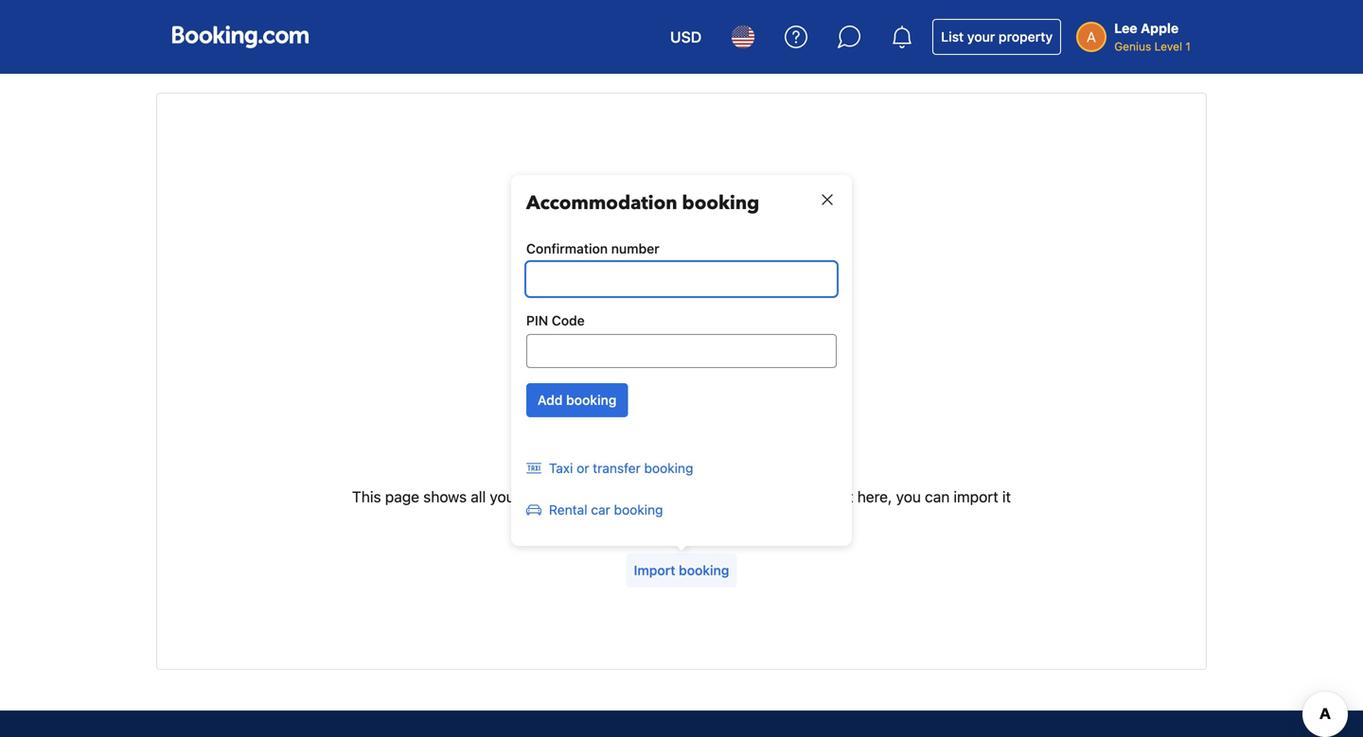 Task type: locate. For each thing, give the bounding box(es) containing it.
live
[[690, 440, 730, 471]]

add
[[538, 393, 563, 408]]

accommodation
[[527, 190, 678, 216]]

your
[[578, 440, 629, 471]]

your down bookings.
[[553, 511, 583, 529]]

booking right the add
[[566, 393, 617, 408]]

list your property link
[[933, 19, 1062, 55]]

it right import
[[1003, 488, 1011, 506]]

rental car booking link
[[527, 493, 663, 527]]

rental
[[549, 502, 588, 518]]

number down the "accommodation booking"
[[612, 241, 660, 257]]

your
[[968, 29, 996, 45], [490, 488, 520, 506], [553, 511, 583, 529]]

booking right a
[[691, 488, 746, 506]]

it
[[845, 488, 854, 506], [1003, 488, 1011, 506]]

Confirmation number field
[[527, 262, 837, 296]]

here
[[735, 440, 785, 471]]

1 vertical spatial number
[[737, 511, 790, 529]]

you right if
[[608, 488, 633, 506]]

booking right car
[[614, 502, 663, 518]]

booking
[[682, 190, 760, 216], [566, 393, 617, 408], [644, 461, 694, 476], [691, 488, 746, 506], [614, 502, 663, 518], [587, 511, 643, 529], [679, 563, 730, 579]]

2 it from the left
[[1003, 488, 1011, 506]]

your right list
[[968, 29, 996, 45]]

lee apple genius level 1
[[1115, 20, 1191, 53]]

import booking
[[634, 563, 730, 579]]

import booking button
[[627, 554, 737, 588]]

usd
[[671, 28, 702, 46]]

add booking
[[538, 393, 617, 408]]

1 horizontal spatial your
[[553, 511, 583, 529]]

your right all
[[490, 488, 520, 506]]

1 horizontal spatial it
[[1003, 488, 1011, 506]]

0 vertical spatial your
[[968, 29, 996, 45]]

0 horizontal spatial it
[[845, 488, 854, 506]]

0 horizontal spatial number
[[612, 241, 660, 257]]

rental car booking
[[549, 502, 663, 518]]

trips
[[634, 440, 684, 471]]

1 horizontal spatial you
[[896, 488, 921, 506]]

lee
[[1115, 20, 1138, 36]]

and
[[794, 511, 819, 529]]

booking inside taxi or transfer booking link
[[644, 461, 694, 476]]

your trips live here
[[578, 440, 785, 471]]

can
[[925, 488, 950, 506]]

booking inside 'rental car booking' link
[[614, 502, 663, 518]]

you left can
[[896, 488, 921, 506]]

you
[[608, 488, 633, 506], [896, 488, 921, 506]]

1 horizontal spatial number
[[737, 511, 790, 529]]

number down but
[[737, 511, 790, 529]]

1 it from the left
[[845, 488, 854, 506]]

confirmation
[[527, 241, 608, 257]]

2 vertical spatial your
[[553, 511, 583, 529]]

booking inside the "import booking" dropdown button
[[679, 563, 730, 579]]

confirmation
[[647, 511, 733, 529]]

see
[[817, 488, 841, 506]]

booking up "made"
[[644, 461, 694, 476]]

using
[[512, 511, 549, 529]]

taxi
[[549, 461, 573, 476]]

it right see
[[845, 488, 854, 506]]

all
[[471, 488, 486, 506]]

list
[[942, 29, 964, 45]]

1 vertical spatial your
[[490, 488, 520, 506]]

number
[[612, 241, 660, 257], [737, 511, 790, 529]]

0 horizontal spatial your
[[490, 488, 520, 506]]

here,
[[858, 488, 893, 506]]

pin
[[527, 313, 548, 329]]

made
[[637, 488, 675, 506]]

booking right import
[[679, 563, 730, 579]]

0 horizontal spatial you
[[608, 488, 633, 506]]

2 horizontal spatial your
[[968, 29, 996, 45]]



Task type: describe. For each thing, give the bounding box(es) containing it.
pin.
[[823, 511, 852, 529]]

your inside list your property link
[[968, 29, 996, 45]]

transfer
[[593, 461, 641, 476]]

booking down if
[[587, 511, 643, 529]]

taxi or transfer booking link
[[527, 452, 694, 486]]

don't
[[777, 488, 813, 506]]

this
[[352, 488, 381, 506]]

this page shows all your bookings. if you made a booking but don't see it here, you can import it using your booking confirmation number and pin.
[[352, 488, 1011, 529]]

1 you from the left
[[608, 488, 633, 506]]

confirmation number
[[527, 241, 660, 257]]

apple
[[1141, 20, 1179, 36]]

usd button
[[659, 14, 713, 60]]

import
[[954, 488, 999, 506]]

property
[[999, 29, 1053, 45]]

2 you from the left
[[896, 488, 921, 506]]

accommodation booking
[[527, 190, 760, 216]]

taxi or transfer booking
[[549, 461, 694, 476]]

shows
[[423, 488, 467, 506]]

booking inside the add booking button
[[566, 393, 617, 408]]

bookings.
[[524, 488, 591, 506]]

booking up confirmation number field
[[682, 190, 760, 216]]

import
[[634, 563, 676, 579]]

pin code
[[527, 313, 585, 329]]

level
[[1155, 40, 1183, 53]]

code
[[552, 313, 585, 329]]

page
[[385, 488, 420, 506]]

list your property
[[942, 29, 1053, 45]]

booking.com online hotel reservations image
[[172, 26, 309, 48]]

or
[[577, 461, 589, 476]]

PIN Code field
[[527, 334, 837, 368]]

1
[[1186, 40, 1191, 53]]

but
[[750, 488, 773, 506]]

genius
[[1115, 40, 1152, 53]]

a
[[679, 488, 687, 506]]

number inside this page shows all your bookings. if you made a booking but don't see it here, you can import it using your booking confirmation number and pin.
[[737, 511, 790, 529]]

add booking button
[[527, 384, 628, 418]]

car
[[591, 502, 611, 518]]

if
[[595, 488, 604, 506]]

0 vertical spatial number
[[612, 241, 660, 257]]



Task type: vqa. For each thing, say whether or not it's contained in the screenshot.
Free WiFi
no



